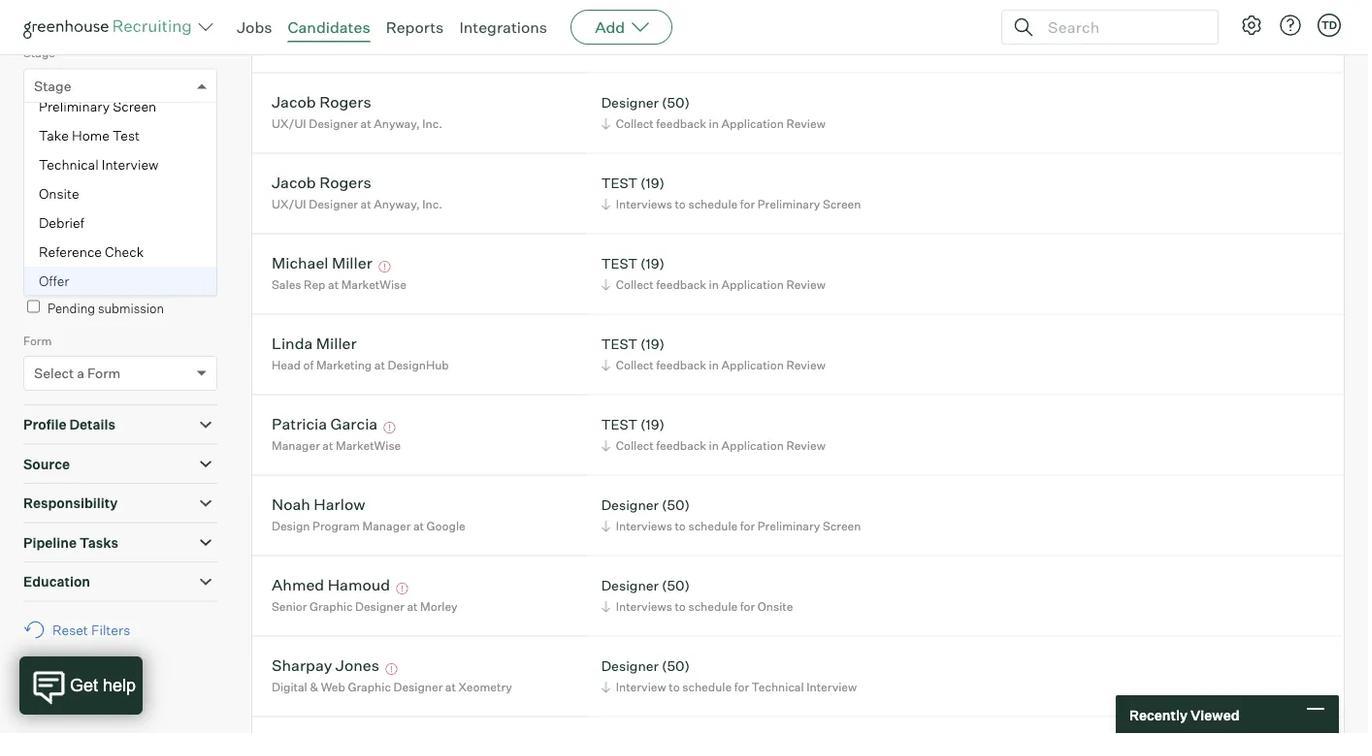 Task type: vqa. For each thing, say whether or not it's contained in the screenshot.
"matching"
no



Task type: describe. For each thing, give the bounding box(es) containing it.
patricia garcia has been in application review for more than 5 days image
[[381, 422, 398, 434]]

to be sent
[[48, 267, 108, 282]]

to for ux/ui designer at anyway, inc.
[[675, 197, 686, 212]]

0 vertical spatial submitted
[[73, 192, 131, 207]]

test
[[113, 127, 140, 144]]

job post submitted element
[[23, 190, 217, 264]]

digital & web graphic designer at xeometry
[[272, 680, 512, 695]]

1 vertical spatial post
[[61, 224, 89, 241]]

education
[[23, 574, 90, 591]]

candidates link
[[288, 17, 370, 37]]

feedback for manager at marketwise
[[656, 439, 706, 453]]

sharpay jones
[[272, 656, 379, 676]]

ahmed hamoud
[[272, 576, 390, 595]]

1 vertical spatial job post submitted
[[34, 224, 159, 241]]

1 interviews to schedule for preliminary screen link from the top
[[598, 33, 866, 52]]

program
[[313, 519, 360, 534]]

to
[[48, 267, 62, 282]]

onsite option
[[24, 179, 216, 208]]

inc. for test (19)
[[422, 197, 442, 212]]

janet wong
[[272, 10, 358, 30]]

none field inside stage element
[[34, 70, 39, 103]]

collect for ux/ui designer at anyway, inc.
[[616, 117, 654, 131]]

sales rep at marketwise
[[272, 278, 407, 292]]

schedule for senior designer at modern
[[688, 35, 738, 50]]

list box inside stage element
[[24, 92, 216, 296]]

patricia garcia link
[[272, 415, 378, 437]]

test (19) collect feedback in application review for patricia garcia
[[601, 416, 826, 453]]

(50) for senior graphic designer at morley
[[662, 577, 690, 594]]

marketing
[[316, 358, 372, 373]]

rep
[[304, 278, 326, 292]]

filter by job button
[[23, 0, 217, 34]]

schedule for ux/ui designer at anyway, inc.
[[688, 197, 738, 212]]

filter
[[80, 8, 114, 25]]

source
[[23, 456, 70, 473]]

at down the "ahmed hamoud has been in onsite for more than 21 days" icon
[[407, 600, 418, 614]]

at inside linda miller head of marketing at designhub
[[374, 358, 385, 373]]

candidates
[[288, 17, 370, 37]]

ahmed
[[272, 576, 324, 595]]

for for ux/ui designer at anyway, inc.
[[740, 197, 755, 212]]

a
[[77, 365, 84, 382]]

application for head of marketing at designhub
[[722, 358, 784, 373]]

modern
[[375, 36, 417, 51]]

linda miller head of marketing at designhub
[[272, 334, 449, 373]]

patricia
[[272, 415, 327, 434]]

td button
[[1314, 10, 1345, 41]]

configure image
[[1240, 14, 1263, 37]]

interviews for ux/ui designer at anyway, inc.
[[616, 197, 672, 212]]

preliminary for ux/ui designer at anyway, inc.
[[758, 197, 820, 212]]

application for ux/ui designer at anyway, inc.
[[722, 117, 784, 131]]

linda
[[272, 334, 313, 353]]

digital
[[272, 680, 307, 695]]

screen for design program manager at google
[[823, 519, 861, 534]]

wong
[[316, 10, 358, 30]]

pending
[[48, 301, 95, 316]]

reset filters button
[[23, 612, 140, 648]]

xeometry
[[459, 680, 512, 695]]

select a form
[[34, 365, 121, 382]]

integrations
[[459, 17, 547, 37]]

michael miller link
[[272, 253, 372, 276]]

jacob rogers link for designer
[[272, 92, 371, 115]]

jacob for test
[[272, 173, 316, 192]]

test for head of marketing at designhub
[[601, 335, 638, 352]]

to for senior graphic designer at morley
[[675, 600, 686, 614]]

reset
[[52, 622, 88, 639]]

at down senior designer at modern
[[361, 117, 371, 131]]

sharpay jones link
[[272, 656, 379, 678]]

collect feedback in application review link for manager at marketwise
[[598, 437, 831, 455]]

jacob for designer
[[272, 92, 316, 112]]

details
[[69, 416, 115, 433]]

reports
[[386, 17, 444, 37]]

(50) for senior designer at modern
[[662, 13, 690, 30]]

To be sent checkbox
[[27, 267, 40, 279]]

in for sales rep at marketwise
[[709, 278, 719, 292]]

manager inside noah harlow design program manager at google
[[363, 519, 411, 534]]

of
[[303, 358, 314, 373]]

profile details
[[23, 416, 115, 433]]

1 horizontal spatial interview
[[616, 680, 666, 695]]

pipeline
[[23, 534, 77, 551]]

interviews for senior graphic designer at morley
[[616, 600, 672, 614]]

senior for ahmed hamoud
[[272, 600, 307, 614]]

hamoud
[[328, 576, 390, 595]]

reference
[[39, 243, 102, 260]]

at up michael miller
[[361, 197, 371, 212]]

design
[[272, 519, 310, 534]]

integrations link
[[459, 17, 547, 37]]

0 vertical spatial milestone
[[74, 119, 127, 134]]

designer (50) interviews to schedule for preliminary screen for design program manager at google
[[601, 497, 861, 534]]

debrief option
[[24, 208, 216, 237]]

janet wong link
[[272, 10, 358, 33]]

reset filters
[[52, 622, 130, 639]]

test (19) collect feedback in application review for michael miller
[[601, 255, 826, 292]]

senior for janet wong
[[272, 36, 307, 51]]

rogers for test
[[319, 173, 371, 192]]

check
[[105, 243, 144, 260]]

submission
[[98, 301, 164, 316]]

1 horizontal spatial form
[[87, 365, 121, 382]]

(19) for manager at marketwise
[[641, 416, 665, 433]]

recently viewed
[[1130, 707, 1240, 724]]

michael miller has been in application review for more than 5 days image
[[376, 261, 393, 273]]

at left modern
[[361, 36, 372, 51]]

sales
[[272, 278, 301, 292]]

designer (50) collect feedback in application review
[[601, 94, 826, 131]]

interview to schedule for technical interview link
[[598, 678, 862, 697]]

senior designer at modern
[[272, 36, 417, 51]]

(19) for head of marketing at designhub
[[641, 335, 665, 352]]

application for sales rep at marketwise
[[722, 278, 784, 292]]

take home test
[[39, 127, 140, 144]]

designer (50) interviews to schedule for onsite
[[601, 577, 793, 614]]

be
[[65, 267, 80, 282]]

collect feedback in application review link for ux/ui designer at anyway, inc.
[[598, 115, 831, 133]]

preliminary inside option
[[39, 98, 110, 115]]

jones
[[336, 656, 379, 676]]

add
[[595, 17, 625, 37]]

1 vertical spatial marketwise
[[336, 439, 401, 453]]

morley
[[420, 600, 458, 614]]

noah
[[272, 495, 310, 514]]

to for design program manager at google
[[675, 519, 686, 534]]

feedback for sales rep at marketwise
[[656, 278, 706, 292]]

interviews for senior designer at modern
[[616, 35, 672, 50]]

web
[[321, 680, 345, 695]]

technical inside designer (50) interview to schedule for technical interview
[[752, 680, 804, 695]]

at inside noah harlow design program manager at google
[[413, 519, 424, 534]]

0 vertical spatial job post submitted
[[23, 192, 131, 207]]

noah harlow design program manager at google
[[272, 495, 466, 534]]

reached milestone element
[[23, 117, 217, 190]]

interviews to schedule for onsite link
[[598, 598, 798, 616]]

screen for ux/ui designer at anyway, inc.
[[823, 197, 861, 212]]

pending submission
[[48, 301, 164, 316]]

ux/ui for designer (50)
[[272, 117, 306, 131]]

job inside button
[[136, 8, 160, 25]]

collect for sales rep at marketwise
[[616, 278, 654, 292]]

review for sales rep at marketwise
[[786, 278, 826, 292]]

2 horizontal spatial interview
[[807, 680, 857, 695]]

designer inside designer (50) interview to schedule for technical interview
[[601, 658, 659, 675]]

linda miller link
[[272, 334, 357, 356]]

screen for senior designer at modern
[[823, 35, 861, 50]]

internal
[[369, 15, 425, 28]]

(19) for sales rep at marketwise
[[641, 255, 665, 272]]

stage element
[[23, 44, 217, 297]]

harlow
[[314, 495, 365, 514]]

michael miller
[[272, 253, 372, 273]]

test for ux/ui designer at anyway, inc.
[[601, 174, 638, 191]]

head
[[272, 358, 301, 373]]

in for manager at marketwise
[[709, 439, 719, 453]]

add button
[[571, 10, 673, 45]]

in for ux/ui designer at anyway, inc.
[[709, 117, 719, 131]]

technical interview
[[39, 156, 159, 173]]

reached
[[23, 119, 71, 134]]

in for head of marketing at designhub
[[709, 358, 719, 373]]

janet
[[272, 10, 313, 30]]

debrief
[[39, 214, 84, 231]]

home
[[72, 127, 110, 144]]

screen inside option
[[113, 98, 156, 115]]

tasks
[[80, 534, 118, 551]]

application for manager at marketwise
[[722, 439, 784, 453]]



Task type: locate. For each thing, give the bounding box(es) containing it.
viewed
[[1191, 707, 1240, 724]]

1 vertical spatial technical
[[752, 680, 804, 695]]

take home test option
[[24, 121, 216, 150]]

3 (19) from the top
[[641, 335, 665, 352]]

test (19) collect feedback in application review
[[601, 255, 826, 292], [601, 335, 826, 373], [601, 416, 826, 453]]

1 ux/ui from the top
[[272, 117, 306, 131]]

(19)
[[641, 174, 665, 191], [641, 255, 665, 272], [641, 335, 665, 352], [641, 416, 665, 433]]

post up debrief
[[46, 192, 71, 207]]

1 vertical spatial onsite
[[758, 600, 793, 614]]

0 vertical spatial rogers
[[319, 92, 371, 112]]

0 vertical spatial jacob rogers link
[[272, 92, 371, 115]]

schedule down interviews to schedule for onsite "link"
[[682, 680, 732, 695]]

2 test from the top
[[601, 255, 638, 272]]

rogers up michael miller
[[319, 173, 371, 192]]

3 collect feedback in application review link from the top
[[598, 356, 831, 375]]

interviews to schedule for preliminary screen link up the designer (50) collect feedback in application review
[[598, 33, 866, 52]]

preliminary screen option
[[24, 92, 216, 121]]

interviews to schedule for preliminary screen link up designer (50) interviews to schedule for onsite
[[598, 517, 866, 536]]

jacob rogers link for test
[[272, 173, 371, 195]]

jacob rogers ux/ui designer at anyway, inc. for designer
[[272, 92, 442, 131]]

1 vertical spatial manager
[[363, 519, 411, 534]]

at right marketing
[[374, 358, 385, 373]]

schedule
[[688, 35, 738, 50], [688, 197, 738, 212], [688, 519, 738, 534], [688, 600, 738, 614], [682, 680, 732, 695]]

interview inside option
[[102, 156, 159, 173]]

list box
[[24, 92, 216, 296]]

ux/ui for test (19)
[[272, 197, 306, 212]]

anyway,
[[374, 117, 420, 131], [374, 197, 420, 212]]

2 vertical spatial job
[[34, 224, 58, 241]]

1 horizontal spatial manager
[[363, 519, 411, 534]]

(50) inside designer (50) interviews to schedule for onsite
[[662, 577, 690, 594]]

0 vertical spatial senior
[[272, 36, 307, 51]]

job up the reference
[[34, 224, 58, 241]]

1 vertical spatial designer (50) interviews to schedule for preliminary screen
[[601, 497, 861, 534]]

2 collect from the top
[[616, 278, 654, 292]]

jacob rogers link up michael miller
[[272, 173, 371, 195]]

(50) down add popup button
[[662, 94, 690, 111]]

schedule up designer (50) interview to schedule for technical interview
[[688, 600, 738, 614]]

at left google
[[413, 519, 424, 534]]

ahmed hamoud link
[[272, 576, 390, 598]]

for
[[740, 35, 755, 50], [740, 197, 755, 212], [740, 519, 755, 534], [740, 600, 755, 614], [734, 680, 749, 695]]

1 collect from the top
[[616, 117, 654, 131]]

1 vertical spatial graphic
[[348, 680, 391, 695]]

screen inside test (19) interviews to schedule for preliminary screen
[[823, 197, 861, 212]]

senior graphic designer at morley
[[272, 600, 458, 614]]

1 jacob rogers link from the top
[[272, 92, 371, 115]]

job post submitted up reference check
[[34, 224, 159, 241]]

0 vertical spatial job
[[136, 8, 160, 25]]

collect feedback in application review link for sales rep at marketwise
[[598, 276, 831, 294]]

manager right program
[[363, 519, 411, 534]]

schedule up designer (50) interviews to schedule for onsite
[[688, 519, 738, 534]]

manager down patricia
[[272, 439, 320, 453]]

2 review from the top
[[786, 278, 826, 292]]

td
[[1322, 18, 1337, 32]]

select
[[34, 365, 74, 382]]

3 interviews to schedule for preliminary screen link from the top
[[598, 517, 866, 536]]

3 test from the top
[[601, 335, 638, 352]]

(50) inside the designer (50) collect feedback in application review
[[662, 94, 690, 111]]

application inside the designer (50) collect feedback in application review
[[722, 117, 784, 131]]

to inside designer (50) interview to schedule for technical interview
[[669, 680, 680, 695]]

4 interviews from the top
[[616, 600, 672, 614]]

Search text field
[[1043, 13, 1200, 41]]

jacob down senior designer at modern
[[272, 92, 316, 112]]

0 vertical spatial interviews to schedule for preliminary screen link
[[598, 33, 866, 52]]

(50) up designer (50) interviews to schedule for onsite
[[662, 497, 690, 514]]

reached milestone
[[23, 119, 127, 134]]

1 review from the top
[[786, 117, 826, 131]]

rogers
[[319, 92, 371, 112], [319, 173, 371, 192]]

filters
[[91, 622, 130, 639]]

2 jacob from the top
[[272, 173, 316, 192]]

milestone down preliminary screen at the left top of page
[[74, 119, 127, 134]]

1 rogers from the top
[[319, 92, 371, 112]]

1 horizontal spatial technical
[[752, 680, 804, 695]]

jobs link
[[237, 17, 272, 37]]

1 feedback from the top
[[656, 117, 706, 131]]

2 senior from the top
[[272, 600, 307, 614]]

1 horizontal spatial onsite
[[758, 600, 793, 614]]

review for head of marketing at designhub
[[786, 358, 826, 373]]

form element
[[23, 332, 217, 405]]

anyway, for designer
[[374, 117, 420, 131]]

feedback
[[656, 117, 706, 131], [656, 278, 706, 292], [656, 358, 706, 373], [656, 439, 706, 453]]

milestone down take
[[34, 151, 96, 168]]

1 vertical spatial form
[[87, 365, 121, 382]]

miller inside linda miller head of marketing at designhub
[[316, 334, 357, 353]]

0 horizontal spatial interview
[[102, 156, 159, 173]]

1 jacob rogers ux/ui designer at anyway, inc. from the top
[[272, 92, 442, 131]]

jacob rogers ux/ui designer at anyway, inc. down senior designer at modern
[[272, 92, 442, 131]]

interviews to schedule for preliminary screen link down the designer (50) collect feedback in application review
[[598, 195, 866, 214]]

reports link
[[386, 17, 444, 37]]

2 vertical spatial test (19) collect feedback in application review
[[601, 416, 826, 453]]

miller for michael
[[332, 253, 372, 273]]

interviews inside test (19) interviews to schedule for preliminary screen
[[616, 197, 672, 212]]

for for design program manager at google
[[740, 519, 755, 534]]

4 (19) from the top
[[641, 416, 665, 433]]

4 in from the top
[[709, 439, 719, 453]]

1 vertical spatial interviews to schedule for preliminary screen link
[[598, 195, 866, 214]]

0 vertical spatial technical
[[39, 156, 99, 173]]

at right rep
[[328, 278, 339, 292]]

(19) inside test (19) interviews to schedule for preliminary screen
[[641, 174, 665, 191]]

1 designer (50) interviews to schedule for preliminary screen from the top
[[601, 13, 861, 50]]

3 feedback from the top
[[656, 358, 706, 373]]

review for manager at marketwise
[[786, 439, 826, 453]]

2 jacob rogers link from the top
[[272, 173, 371, 195]]

2 feedback from the top
[[656, 278, 706, 292]]

test inside test (19) interviews to schedule for preliminary screen
[[601, 174, 638, 191]]

0 vertical spatial form
[[23, 334, 52, 348]]

schedule down the designer (50) collect feedback in application review
[[688, 197, 738, 212]]

3 test (19) collect feedback in application review from the top
[[601, 416, 826, 453]]

0 vertical spatial inc.
[[422, 117, 442, 131]]

4 collect from the top
[[616, 439, 654, 453]]

collect feedback in application review link for head of marketing at designhub
[[598, 356, 831, 375]]

schedule for senior graphic designer at morley
[[688, 600, 738, 614]]

technical interview option
[[24, 150, 216, 179]]

manager at marketwise
[[272, 439, 401, 453]]

anyway, up michael miller has been in application review for more than 5 days image on the top
[[374, 197, 420, 212]]

sent
[[82, 267, 108, 282]]

milestone
[[74, 119, 127, 134], [34, 151, 96, 168]]

4 application from the top
[[722, 439, 784, 453]]

2 anyway, from the top
[[374, 197, 420, 212]]

interviews inside designer (50) interviews to schedule for onsite
[[616, 600, 672, 614]]

to for senior designer at modern
[[675, 35, 686, 50]]

feedback for ux/ui designer at anyway, inc.
[[656, 117, 706, 131]]

collect
[[616, 117, 654, 131], [616, 278, 654, 292], [616, 358, 654, 373], [616, 439, 654, 453]]

rogers down senior designer at modern
[[319, 92, 371, 112]]

feedback inside the designer (50) collect feedback in application review
[[656, 117, 706, 131]]

0 horizontal spatial manager
[[272, 439, 320, 453]]

test for manager at marketwise
[[601, 416, 638, 433]]

1 vertical spatial jacob rogers link
[[272, 173, 371, 195]]

jacob rogers link
[[272, 92, 371, 115], [272, 173, 371, 195]]

jacob rogers link down senior designer at modern
[[272, 92, 371, 115]]

schedule inside designer (50) interviews to schedule for onsite
[[688, 600, 738, 614]]

sharpay jones has been in technical interview for more than 14 days image
[[383, 664, 400, 676]]

1 anyway, from the top
[[374, 117, 420, 131]]

preliminary for senior designer at modern
[[758, 35, 820, 50]]

form right the a
[[87, 365, 121, 382]]

offer option
[[24, 267, 216, 296]]

to inside test (19) interviews to schedule for preliminary screen
[[675, 197, 686, 212]]

jacob rogers ux/ui designer at anyway, inc. for test
[[272, 173, 442, 212]]

4 feedback from the top
[[656, 439, 706, 453]]

designer (50) interviews to schedule for preliminary screen
[[601, 13, 861, 50], [601, 497, 861, 534]]

onsite up designer (50) interview to schedule for technical interview
[[758, 600, 793, 614]]

to inside designer (50) interviews to schedule for onsite
[[675, 600, 686, 614]]

1 (19) from the top
[[641, 174, 665, 191]]

job
[[136, 8, 160, 25], [23, 192, 44, 207], [34, 224, 58, 241]]

designhub
[[388, 358, 449, 373]]

review for ux/ui designer at anyway, inc.
[[786, 117, 826, 131]]

0 vertical spatial test (19) collect feedback in application review
[[601, 255, 826, 292]]

(50) right add
[[662, 13, 690, 30]]

job post submitted
[[23, 192, 131, 207], [34, 224, 159, 241]]

take
[[39, 127, 69, 144]]

2 application from the top
[[722, 278, 784, 292]]

(50) for ux/ui designer at anyway, inc.
[[662, 94, 690, 111]]

schedule inside test (19) interviews to schedule for preliminary screen
[[688, 197, 738, 212]]

1 vertical spatial job
[[23, 192, 44, 207]]

anyway, for test
[[374, 197, 420, 212]]

Pending submission checkbox
[[27, 301, 40, 313]]

2 interviews to schedule for preliminary screen link from the top
[[598, 195, 866, 214]]

job post submitted up debrief
[[23, 192, 131, 207]]

job up debrief
[[23, 192, 44, 207]]

2 vertical spatial interviews to schedule for preliminary screen link
[[598, 517, 866, 536]]

0 vertical spatial jacob rogers ux/ui designer at anyway, inc.
[[272, 92, 442, 131]]

submitted up debrief option
[[73, 192, 131, 207]]

manager
[[272, 439, 320, 453], [363, 519, 411, 534]]

&
[[310, 680, 318, 695]]

collect feedback in application review link
[[598, 115, 831, 133], [598, 276, 831, 294], [598, 356, 831, 375], [598, 437, 831, 455]]

0 horizontal spatial technical
[[39, 156, 99, 173]]

anyway, down modern
[[374, 117, 420, 131]]

1 vertical spatial miller
[[316, 334, 357, 353]]

inc.
[[422, 117, 442, 131], [422, 197, 442, 212]]

stage
[[23, 46, 55, 60], [34, 77, 71, 94]]

1 vertical spatial rogers
[[319, 173, 371, 192]]

jacob rogers ux/ui designer at anyway, inc. up michael miller
[[272, 173, 442, 212]]

1 vertical spatial milestone
[[34, 151, 96, 168]]

4 collect feedback in application review link from the top
[[598, 437, 831, 455]]

2 (19) from the top
[[641, 255, 665, 272]]

technical inside technical interview option
[[39, 156, 99, 173]]

1 vertical spatial ux/ui
[[272, 197, 306, 212]]

profile
[[23, 416, 66, 433]]

miller up marketing
[[316, 334, 357, 353]]

collect inside the designer (50) collect feedback in application review
[[616, 117, 654, 131]]

2 interviews from the top
[[616, 197, 672, 212]]

for for senior graphic designer at morley
[[740, 600, 755, 614]]

0 vertical spatial marketwise
[[341, 278, 407, 292]]

0 vertical spatial jacob
[[272, 92, 316, 112]]

2 (50) from the top
[[662, 94, 690, 111]]

noah harlow link
[[272, 495, 365, 517]]

onsite inside option
[[39, 185, 79, 202]]

schedule inside designer (50) interview to schedule for technical interview
[[682, 680, 732, 695]]

for inside designer (50) interviews to schedule for onsite
[[740, 600, 755, 614]]

greenhouse recruiting image
[[23, 16, 198, 39]]

reference check
[[39, 243, 144, 260]]

td button
[[1318, 14, 1341, 37]]

designer (50) interviews to schedule for preliminary screen for senior designer at modern
[[601, 13, 861, 50]]

(19) for ux/ui designer at anyway, inc.
[[641, 174, 665, 191]]

onsite inside designer (50) interviews to schedule for onsite
[[758, 600, 793, 614]]

offer
[[39, 272, 69, 289]]

graphic down jones
[[348, 680, 391, 695]]

designer
[[601, 13, 659, 30], [310, 36, 359, 51], [601, 94, 659, 111], [309, 117, 358, 131], [309, 197, 358, 212], [601, 497, 659, 514], [601, 577, 659, 594], [355, 600, 404, 614], [601, 658, 659, 675], [393, 680, 443, 695]]

1 vertical spatial jacob rogers ux/ui designer at anyway, inc.
[[272, 173, 442, 212]]

0 horizontal spatial form
[[23, 334, 52, 348]]

3 review from the top
[[786, 358, 826, 373]]

collect for manager at marketwise
[[616, 439, 654, 453]]

1 senior from the top
[[272, 36, 307, 51]]

1 (50) from the top
[[662, 13, 690, 30]]

form
[[23, 334, 52, 348], [87, 365, 121, 382]]

schedule up the designer (50) collect feedback in application review
[[688, 35, 738, 50]]

5 (50) from the top
[[662, 658, 690, 675]]

miller up sales rep at marketwise
[[332, 253, 372, 273]]

in
[[709, 117, 719, 131], [709, 278, 719, 292], [709, 358, 719, 373], [709, 439, 719, 453]]

submitted up check
[[92, 224, 159, 241]]

1 vertical spatial submitted
[[92, 224, 159, 241]]

job right 'by'
[[136, 8, 160, 25]]

3 collect from the top
[[616, 358, 654, 373]]

2 ux/ui from the top
[[272, 197, 306, 212]]

interviews to schedule for preliminary screen link for harlow
[[598, 517, 866, 536]]

0 vertical spatial post
[[46, 192, 71, 207]]

interviews for design program manager at google
[[616, 519, 672, 534]]

0 vertical spatial manager
[[272, 439, 320, 453]]

1 inc. from the top
[[422, 117, 442, 131]]

screen
[[823, 35, 861, 50], [113, 98, 156, 115], [823, 197, 861, 212], [823, 519, 861, 534]]

1 vertical spatial anyway,
[[374, 197, 420, 212]]

1 collect feedback in application review link from the top
[[598, 115, 831, 133]]

0 vertical spatial ux/ui
[[272, 117, 306, 131]]

graphic down ahmed hamoud link
[[310, 600, 353, 614]]

test
[[601, 174, 638, 191], [601, 255, 638, 272], [601, 335, 638, 352], [601, 416, 638, 433]]

sharpay
[[272, 656, 332, 676]]

onsite up debrief
[[39, 185, 79, 202]]

4 test from the top
[[601, 416, 638, 433]]

1 application from the top
[[722, 117, 784, 131]]

(50) up interview to schedule for technical interview link
[[662, 658, 690, 675]]

senior
[[272, 36, 307, 51], [272, 600, 307, 614]]

2 in from the top
[[709, 278, 719, 292]]

for for senior designer at modern
[[740, 35, 755, 50]]

review
[[786, 117, 826, 131], [786, 278, 826, 292], [786, 358, 826, 373], [786, 439, 826, 453]]

application
[[722, 117, 784, 131], [722, 278, 784, 292], [722, 358, 784, 373], [722, 439, 784, 453]]

designer (50) interviews to schedule for preliminary screen up the designer (50) collect feedback in application review
[[601, 13, 861, 50]]

designer inside designer (50) interviews to schedule for onsite
[[601, 577, 659, 594]]

marketwise down garcia
[[336, 439, 401, 453]]

0 horizontal spatial onsite
[[39, 185, 79, 202]]

preliminary for design program manager at google
[[758, 519, 820, 534]]

3 interviews from the top
[[616, 519, 672, 534]]

0 vertical spatial graphic
[[310, 600, 353, 614]]

4 (50) from the top
[[662, 577, 690, 594]]

preliminary screen
[[39, 98, 156, 115]]

3 (50) from the top
[[662, 497, 690, 514]]

2 designer (50) interviews to schedule for preliminary screen from the top
[[601, 497, 861, 534]]

2 rogers from the top
[[319, 173, 371, 192]]

responsibility
[[23, 495, 118, 512]]

1 vertical spatial senior
[[272, 600, 307, 614]]

michael
[[272, 253, 328, 273]]

(50) up interviews to schedule for onsite "link"
[[662, 577, 690, 594]]

2 collect feedback in application review link from the top
[[598, 276, 831, 294]]

technical
[[39, 156, 99, 173], [752, 680, 804, 695]]

interviews to schedule for preliminary screen link for rogers
[[598, 195, 866, 214]]

filter by job
[[80, 8, 160, 25]]

marketwise
[[341, 278, 407, 292], [336, 439, 401, 453]]

1 test (19) collect feedback in application review from the top
[[601, 255, 826, 292]]

senior down the janet
[[272, 36, 307, 51]]

miller for linda
[[316, 334, 357, 353]]

2 inc. from the top
[[422, 197, 442, 212]]

2 jacob rogers ux/ui designer at anyway, inc. from the top
[[272, 173, 442, 212]]

senior down ahmed
[[272, 600, 307, 614]]

feedback for head of marketing at designhub
[[656, 358, 706, 373]]

interviews to schedule for preliminary screen link
[[598, 33, 866, 52], [598, 195, 866, 214], [598, 517, 866, 536]]

for inside designer (50) interview to schedule for technical interview
[[734, 680, 749, 695]]

review inside the designer (50) collect feedback in application review
[[786, 117, 826, 131]]

reference check option
[[24, 237, 216, 267]]

0 vertical spatial onsite
[[39, 185, 79, 202]]

1 vertical spatial jacob
[[272, 173, 316, 192]]

1 interviews from the top
[[616, 35, 672, 50]]

post up the reference
[[61, 224, 89, 241]]

jobs
[[237, 17, 272, 37]]

list box containing preliminary screen
[[24, 92, 216, 296]]

in inside the designer (50) collect feedback in application review
[[709, 117, 719, 131]]

1 in from the top
[[709, 117, 719, 131]]

(50) for design program manager at google
[[662, 497, 690, 514]]

at left 'xeometry'
[[445, 680, 456, 695]]

google
[[427, 519, 466, 534]]

None field
[[34, 70, 39, 103]]

rogers for designer
[[319, 92, 371, 112]]

1 test from the top
[[601, 174, 638, 191]]

designer (50) interview to schedule for technical interview
[[601, 658, 857, 695]]

1 vertical spatial stage
[[34, 77, 71, 94]]

0 vertical spatial anyway,
[[374, 117, 420, 131]]

4 review from the top
[[786, 439, 826, 453]]

1 jacob from the top
[[272, 92, 316, 112]]

preliminary inside test (19) interviews to schedule for preliminary screen
[[758, 197, 820, 212]]

0 vertical spatial stage
[[23, 46, 55, 60]]

designer inside the designer (50) collect feedback in application review
[[601, 94, 659, 111]]

ahmed hamoud has been in onsite for more than 21 days image
[[393, 583, 411, 595]]

jacob up michael
[[272, 173, 316, 192]]

(50) inside designer (50) interview to schedule for technical interview
[[662, 658, 690, 675]]

1 vertical spatial inc.
[[422, 197, 442, 212]]

(50)
[[662, 13, 690, 30], [662, 94, 690, 111], [662, 497, 690, 514], [662, 577, 690, 594], [662, 658, 690, 675]]

schedule for design program manager at google
[[688, 519, 738, 534]]

submitted
[[73, 192, 131, 207], [92, 224, 159, 241]]

3 application from the top
[[722, 358, 784, 373]]

2 test (19) collect feedback in application review from the top
[[601, 335, 826, 373]]

1 vertical spatial test (19) collect feedback in application review
[[601, 335, 826, 373]]

form down 'pending submission' checkbox
[[23, 334, 52, 348]]

at down the patricia garcia link
[[323, 439, 333, 453]]

collect for head of marketing at designhub
[[616, 358, 654, 373]]

marketwise down michael miller has been in application review for more than 5 days image on the top
[[341, 278, 407, 292]]

0 vertical spatial designer (50) interviews to schedule for preliminary screen
[[601, 13, 861, 50]]

test (19) interviews to schedule for preliminary screen
[[601, 174, 861, 212]]

test for sales rep at marketwise
[[601, 255, 638, 272]]

onsite
[[39, 185, 79, 202], [758, 600, 793, 614]]

designer (50) interviews to schedule for preliminary screen up designer (50) interviews to schedule for onsite
[[601, 497, 861, 534]]

0 vertical spatial miller
[[332, 253, 372, 273]]

garcia
[[331, 415, 378, 434]]

recently
[[1130, 707, 1188, 724]]

inc. for designer (50)
[[422, 117, 442, 131]]

3 in from the top
[[709, 358, 719, 373]]

pipeline tasks
[[23, 534, 118, 551]]

for inside test (19) interviews to schedule for preliminary screen
[[740, 197, 755, 212]]

at
[[361, 36, 372, 51], [361, 117, 371, 131], [361, 197, 371, 212], [328, 278, 339, 292], [374, 358, 385, 373], [323, 439, 333, 453], [413, 519, 424, 534], [407, 600, 418, 614], [445, 680, 456, 695]]



